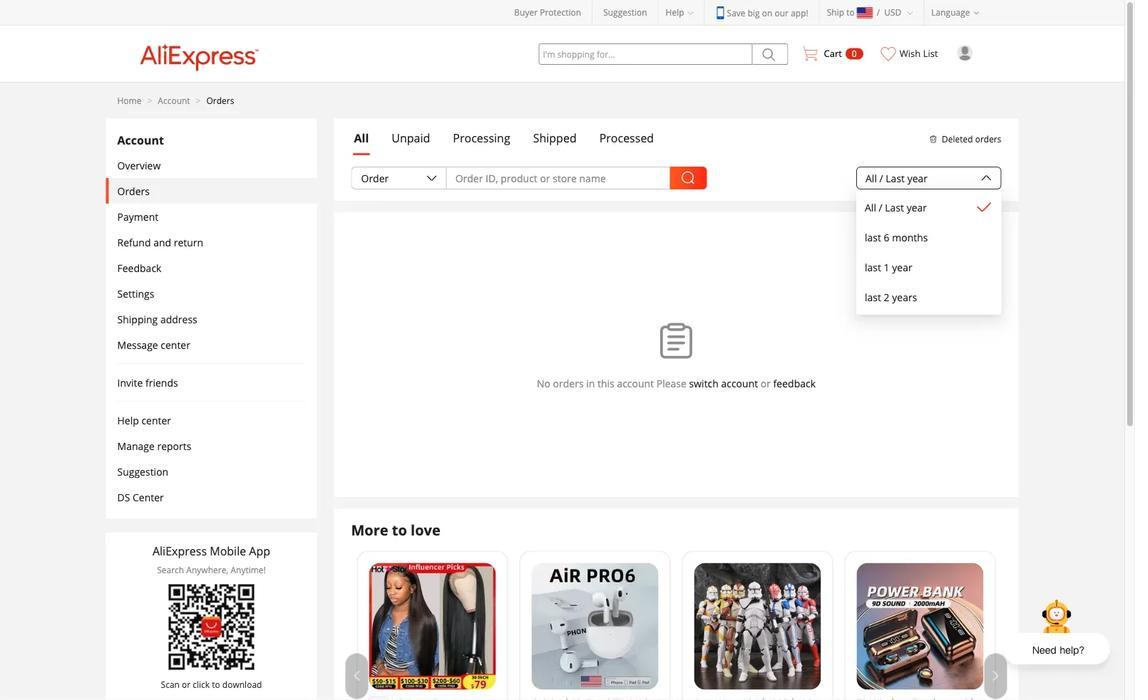Task type: describe. For each thing, give the bounding box(es) containing it.
message
[[117, 338, 158, 352]]

buyer protection
[[514, 6, 581, 18]]

ship to
[[827, 6, 855, 18]]

settings
[[117, 287, 154, 301]]

anytime!
[[231, 565, 266, 577]]

feedback
[[117, 261, 161, 275]]

1 vertical spatial last
[[885, 201, 904, 214]]

payment
[[117, 210, 158, 224]]

account link
[[158, 94, 190, 106]]

no
[[537, 377, 550, 390]]

save big on our app! link
[[716, 6, 808, 19]]

0 vertical spatial year
[[908, 172, 928, 185]]

cart
[[824, 47, 842, 60]]

last for last 6 months
[[865, 231, 881, 244]]

orders link
[[206, 94, 234, 106]]

Order ID, product or store name text field
[[446, 167, 671, 190]]

0 vertical spatial orders
[[206, 94, 234, 106]]

manage reports
[[117, 440, 191, 453]]

order
[[361, 172, 389, 185]]

2 vertical spatial all
[[865, 201, 876, 214]]

deleted
[[942, 133, 973, 145]]

shipped
[[533, 130, 577, 146]]

1 > from the left
[[147, 94, 152, 106]]

1 vertical spatial account
[[117, 132, 164, 147]]

orders for no
[[553, 377, 584, 390]]

deleted orders
[[942, 133, 1002, 145]]

love
[[411, 521, 441, 540]]

0 horizontal spatial suggestion
[[117, 465, 168, 479]]

arrowdown image
[[426, 173, 438, 184]]

0 vertical spatial account
[[158, 94, 190, 106]]

refund
[[117, 236, 151, 249]]

save
[[727, 7, 746, 19]]

2
[[884, 291, 890, 304]]

wish
[[900, 47, 921, 60]]

list
[[923, 47, 938, 60]]

to inside "link"
[[212, 679, 220, 691]]

last 2 years
[[865, 291, 917, 304]]

home
[[117, 94, 142, 106]]

to for ship
[[847, 6, 855, 18]]

1
[[884, 261, 890, 274]]

and
[[153, 236, 171, 249]]

protection
[[540, 6, 581, 18]]

0 vertical spatial all
[[354, 130, 369, 146]]

0 horizontal spatial orders
[[117, 184, 150, 198]]

last for last 1 year
[[865, 261, 881, 274]]

scan
[[161, 679, 180, 691]]

switch
[[689, 377, 719, 390]]

buyer
[[514, 6, 538, 18]]

1 horizontal spatial or
[[761, 377, 771, 390]]

app
[[249, 544, 270, 559]]

0 vertical spatial last
[[886, 172, 905, 185]]

our
[[775, 7, 789, 19]]

need help?
[[1033, 643, 1085, 658]]

return
[[174, 236, 203, 249]]

app!
[[791, 7, 808, 19]]

refund and return
[[117, 236, 203, 249]]

to for more
[[392, 521, 407, 540]]

center for help center
[[142, 414, 171, 428]]

overview
[[117, 159, 161, 172]]

save big on our app!
[[727, 7, 808, 19]]

wish list
[[900, 47, 938, 60]]

unpaid
[[392, 130, 430, 146]]

shipping
[[117, 313, 158, 326]]

2 vertical spatial /
[[879, 201, 883, 214]]

in
[[586, 377, 595, 390]]

last 1 year
[[865, 261, 913, 274]]

/ usd
[[877, 6, 902, 18]]

invite friends
[[117, 376, 178, 390]]

usd
[[884, 6, 902, 18]]

2 > from the left
[[196, 94, 201, 106]]

6
[[884, 231, 890, 244]]



Task type: vqa. For each thing, say whether or not it's contained in the screenshot.
option group at top containing In progress(0)
no



Task type: locate. For each thing, give the bounding box(es) containing it.
center down the address
[[161, 338, 190, 352]]

1 vertical spatial year
[[907, 201, 927, 214]]

orders right deleted
[[975, 133, 1002, 145]]

orders
[[206, 94, 234, 106], [117, 184, 150, 198]]

more to love
[[351, 521, 441, 540]]

1 horizontal spatial orders
[[975, 133, 1002, 145]]

friends
[[145, 376, 178, 390]]

help
[[666, 6, 684, 18], [117, 414, 139, 428]]

None submit
[[753, 43, 788, 65]]

orders right account link
[[206, 94, 234, 106]]

year
[[908, 172, 928, 185], [907, 201, 927, 214], [892, 261, 913, 274]]

or inside "link"
[[182, 679, 191, 691]]

0 vertical spatial orders
[[975, 133, 1002, 145]]

1 vertical spatial center
[[142, 414, 171, 428]]

orders for deleted
[[975, 133, 1002, 145]]

to right click
[[212, 679, 220, 691]]

account
[[158, 94, 190, 106], [117, 132, 164, 147]]

2 last from the top
[[865, 261, 881, 274]]

1 horizontal spatial orders
[[206, 94, 234, 106]]

message center
[[117, 338, 190, 352]]

account right "switch"
[[721, 377, 758, 390]]

manage
[[117, 440, 155, 453]]

2 vertical spatial last
[[865, 291, 881, 304]]

2 account from the left
[[721, 377, 758, 390]]

0 vertical spatial or
[[761, 377, 771, 390]]

0 vertical spatial to
[[847, 6, 855, 18]]

1 vertical spatial all / last year
[[865, 201, 927, 214]]

orders up payment
[[117, 184, 150, 198]]

3 last from the top
[[865, 291, 881, 304]]

I'm shopping for... text field
[[539, 43, 753, 65]]

orders
[[975, 133, 1002, 145], [553, 377, 584, 390]]

1 vertical spatial to
[[392, 521, 407, 540]]

1 vertical spatial all
[[866, 172, 877, 185]]

need
[[1033, 643, 1057, 658]]

wish list link
[[874, 26, 946, 72]]

address
[[160, 313, 197, 326]]

last left the 6
[[865, 231, 881, 244]]

mobile
[[210, 544, 246, 559]]

on
[[762, 7, 773, 19]]

last left the 2
[[865, 291, 881, 304]]

or left the feedback link
[[761, 377, 771, 390]]

last left 1
[[865, 261, 881, 274]]

help up manage
[[117, 414, 139, 428]]

last for last 2 years
[[865, 291, 881, 304]]

click
[[193, 679, 210, 691]]

1 vertical spatial help
[[117, 414, 139, 428]]

help right suggestion link
[[666, 6, 684, 18]]

or
[[761, 377, 771, 390], [182, 679, 191, 691]]

scan or click to download
[[161, 679, 262, 691]]

all / last year
[[866, 172, 928, 185], [865, 201, 927, 214]]

orders left the "in"
[[553, 377, 584, 390]]

aliexpress
[[153, 544, 207, 559]]

1 horizontal spatial suggestion
[[603, 6, 647, 18]]

0 horizontal spatial >
[[147, 94, 152, 106]]

suggestion up ds center
[[117, 465, 168, 479]]

0 vertical spatial /
[[877, 6, 880, 18]]

1 vertical spatial last
[[865, 261, 881, 274]]

help center
[[117, 414, 171, 428]]

1 horizontal spatial to
[[392, 521, 407, 540]]

shipping address
[[117, 313, 197, 326]]

to
[[847, 6, 855, 18], [392, 521, 407, 540], [212, 679, 220, 691]]

big
[[748, 7, 760, 19]]

suggestion
[[603, 6, 647, 18], [117, 465, 168, 479]]

ds center
[[117, 491, 164, 505]]

to left the love
[[392, 521, 407, 540]]

0 vertical spatial suggestion
[[603, 6, 647, 18]]

aliexpress mobile app search anywhere, anytime!
[[153, 544, 270, 577]]

home > account > orders
[[117, 94, 234, 106]]

language link
[[924, 0, 990, 25]]

or left click
[[182, 679, 191, 691]]

1 vertical spatial orders
[[553, 377, 584, 390]]

1 vertical spatial /
[[880, 172, 883, 185]]

0 vertical spatial help
[[666, 6, 684, 18]]

scan or click to download link
[[153, 585, 270, 691]]

account
[[617, 377, 654, 390], [721, 377, 758, 390]]

center for message center
[[161, 338, 190, 352]]

suggestion link
[[603, 6, 647, 18]]

last
[[886, 172, 905, 185], [885, 201, 904, 214]]

2 vertical spatial year
[[892, 261, 913, 274]]

center up manage reports
[[142, 414, 171, 428]]

months
[[892, 231, 928, 244]]

to right ship
[[847, 6, 855, 18]]

0 horizontal spatial account
[[617, 377, 654, 390]]

buyer protection link
[[514, 6, 581, 18]]

center
[[133, 491, 164, 505]]

search
[[157, 565, 184, 577]]

suggestion up i'm shopping for... 'text field'
[[603, 6, 647, 18]]

1 horizontal spatial account
[[721, 377, 758, 390]]

0 vertical spatial center
[[161, 338, 190, 352]]

0 vertical spatial all / last year
[[866, 172, 928, 185]]

0 horizontal spatial to
[[212, 679, 220, 691]]

1 vertical spatial suggestion
[[117, 465, 168, 479]]

no orders in this account please switch account or feedback
[[537, 377, 816, 390]]

2 vertical spatial to
[[212, 679, 220, 691]]

0 vertical spatial last
[[865, 231, 881, 244]]

more
[[351, 521, 388, 540]]

help?
[[1060, 643, 1085, 658]]

1 horizontal spatial >
[[196, 94, 201, 106]]

1 last from the top
[[865, 231, 881, 244]]

last 6 months
[[865, 231, 928, 244]]

2 horizontal spatial to
[[847, 6, 855, 18]]

0 horizontal spatial help
[[117, 414, 139, 428]]

account right home 'link'
[[158, 94, 190, 106]]

please
[[657, 377, 687, 390]]

anywhere,
[[186, 565, 228, 577]]

1 vertical spatial orders
[[117, 184, 150, 198]]

account up overview
[[117, 132, 164, 147]]

download
[[222, 679, 262, 691]]

> right home on the left top of the page
[[147, 94, 152, 106]]

1 horizontal spatial help
[[666, 6, 684, 18]]

0 horizontal spatial orders
[[553, 377, 584, 390]]

feedback
[[773, 377, 816, 390]]

help for help center
[[117, 414, 139, 428]]

0
[[852, 48, 857, 60]]

/
[[877, 6, 880, 18], [880, 172, 883, 185], [879, 201, 883, 214]]

processed
[[599, 130, 654, 146]]

center
[[161, 338, 190, 352], [142, 414, 171, 428]]

> left orders link
[[196, 94, 201, 106]]

home link
[[117, 94, 142, 106]]

last
[[865, 231, 881, 244], [865, 261, 881, 274], [865, 291, 881, 304]]

this
[[598, 377, 615, 390]]

0 horizontal spatial or
[[182, 679, 191, 691]]

arrowup image
[[981, 173, 992, 184]]

all
[[354, 130, 369, 146], [866, 172, 877, 185], [865, 201, 876, 214]]

account right the this
[[617, 377, 654, 390]]

language
[[932, 6, 970, 18]]

help for help
[[666, 6, 684, 18]]

processing
[[453, 130, 510, 146]]

>
[[147, 94, 152, 106], [196, 94, 201, 106]]

ds
[[117, 491, 130, 505]]

reports
[[157, 440, 191, 453]]

1 vertical spatial or
[[182, 679, 191, 691]]

years
[[892, 291, 917, 304]]

switch account link
[[689, 377, 758, 390]]

invite
[[117, 376, 143, 390]]

ship
[[827, 6, 844, 18]]

1 account from the left
[[617, 377, 654, 390]]

feedback link
[[773, 377, 816, 390]]



